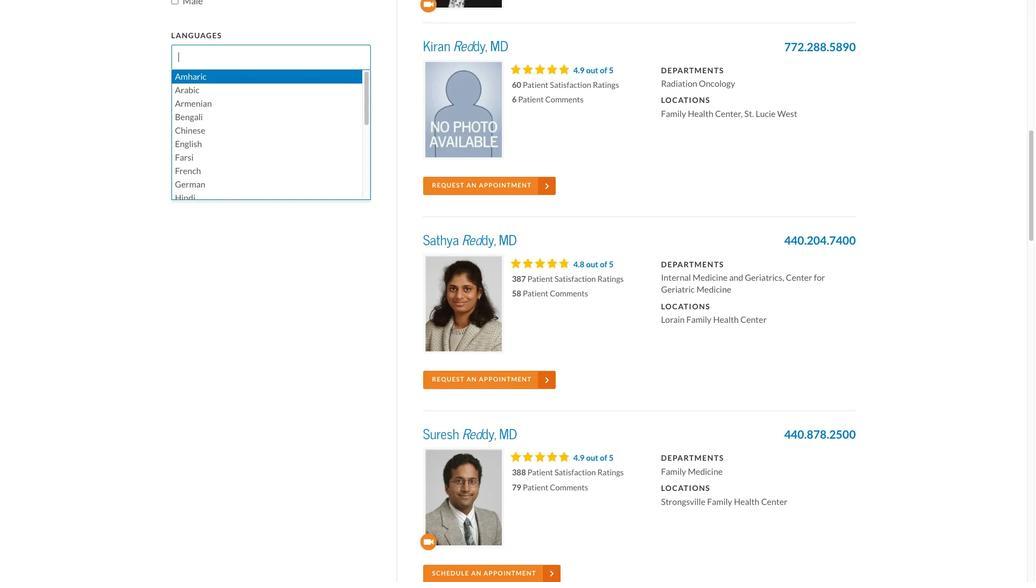 Task type: locate. For each thing, give the bounding box(es) containing it.
dy,
[[473, 38, 488, 55], [482, 232, 496, 249], [482, 426, 497, 443]]

medicine up locations strongsville family health center at bottom right
[[688, 466, 723, 477]]

388
[[512, 468, 526, 478]]

0 vertical spatial video indicator icon image
[[421, 0, 437, 12]]

family inside 'locations lorain family health center'
[[687, 315, 712, 325]]

772.288.5890 link
[[785, 39, 856, 56]]

locations inside locations family health center, st. lucie west
[[661, 96, 711, 105]]

0 vertical spatial red
[[453, 38, 473, 55]]

for
[[814, 272, 826, 283]]

0 vertical spatial star rating icons image
[[511, 64, 569, 74]]

1 4.9 from the top
[[574, 65, 585, 75]]

2 vertical spatial appointment
[[484, 570, 537, 578]]

1 vertical spatial comments
[[550, 288, 588, 299]]

2 vertical spatial star rating icons image
[[511, 452, 569, 462]]

kiran red dy, md
[[423, 38, 509, 55]]

0 vertical spatial departments
[[661, 66, 725, 75]]

1 vertical spatial video indicator icon image
[[421, 534, 437, 551]]

2 vertical spatial medicine
[[688, 466, 723, 477]]

6
[[512, 94, 517, 105]]

5 up 388 patient satisfaction ratings 79 patient comments
[[609, 453, 614, 464]]

of up 60 patient satisfaction ratings 6 patient comments
[[600, 65, 608, 75]]

1 request an appointment from the top
[[432, 182, 532, 189]]

geriatric
[[661, 284, 695, 295]]

0 vertical spatial center
[[786, 272, 813, 283]]

dy, right the "kiran"
[[473, 38, 488, 55]]

dy, right sathya
[[482, 232, 496, 249]]

comments for suresh red dy, md
[[550, 483, 588, 493]]

suresh <em>red</em>dy image
[[423, 448, 504, 548]]

2 vertical spatial departments
[[661, 454, 725, 464]]

oncology
[[699, 78, 736, 89]]

comments down 4.8
[[550, 288, 588, 299]]

sathya <em>red</em>dy image
[[423, 254, 504, 354]]

bengali
[[175, 112, 203, 123]]

medicine left and
[[693, 272, 728, 283]]

red for suresh
[[462, 426, 482, 443]]

red right sathya
[[462, 232, 482, 249]]

79
[[512, 483, 522, 493]]

dy, right suresh
[[482, 426, 497, 443]]

family
[[661, 108, 687, 119], [687, 315, 712, 325], [661, 466, 687, 477], [708, 497, 733, 507]]

departments family medicine
[[661, 454, 725, 477]]

2 vertical spatial out
[[586, 453, 599, 464]]

french
[[175, 166, 201, 177]]

1 vertical spatial dy,
[[482, 232, 496, 249]]

chinese
[[175, 125, 205, 136]]

1 vertical spatial request an appointment link
[[423, 371, 556, 389]]

1 5 from the top
[[609, 65, 614, 75]]

red for sathya
[[462, 232, 482, 249]]

ratings inside 387 patient satisfaction ratings 58 patient comments
[[598, 274, 624, 284]]

5 up 60 patient satisfaction ratings 6 patient comments
[[609, 65, 614, 75]]

family right strongsville
[[708, 497, 733, 507]]

0 vertical spatial an
[[467, 182, 477, 189]]

2 vertical spatial 5
[[609, 453, 614, 464]]

1 video indicator icon image from the top
[[421, 0, 437, 12]]

1 vertical spatial appointment
[[479, 376, 532, 383]]

video indicator icon image for suresh <em>red</em>dy 'image'
[[421, 534, 437, 551]]

center
[[786, 272, 813, 283], [741, 315, 767, 325], [762, 497, 788, 507]]

0 vertical spatial of
[[600, 65, 608, 75]]

1 vertical spatial request
[[432, 376, 465, 383]]

1 star rating icons image from the top
[[511, 64, 569, 74]]

departments
[[661, 66, 725, 75], [661, 260, 725, 269], [661, 454, 725, 464]]

locations inside locations strongsville family health center
[[661, 484, 711, 494]]

3 locations from the top
[[661, 484, 711, 494]]

red right suresh
[[462, 426, 482, 443]]

5 for suresh red dy, md
[[609, 453, 614, 464]]

0 vertical spatial request
[[432, 182, 465, 189]]

440.878.2500 link
[[785, 427, 856, 444]]

0 vertical spatial 5
[[609, 65, 614, 75]]

of for sathya red dy, md
[[600, 259, 608, 269]]

ratings inside 60 patient satisfaction ratings 6 patient comments
[[593, 80, 619, 90]]

dy, for sathya
[[482, 232, 496, 249]]

4.9 out of 5 for kiran red dy, md
[[574, 65, 614, 75]]

comments right 79
[[550, 483, 588, 493]]

patient right the 60 on the top of the page
[[523, 80, 549, 90]]

2 request from the top
[[432, 376, 465, 383]]

0 vertical spatial ratings
[[593, 80, 619, 90]]

0 vertical spatial request an appointment link
[[423, 177, 556, 195]]

internal medicine and geriatrics,
[[661, 272, 786, 283]]

4.8 out of 5
[[574, 259, 614, 269]]

Male checkbox
[[171, 0, 178, 5]]

star rating icons image up '387'
[[511, 258, 568, 268]]

2 request an appointment from the top
[[432, 376, 532, 383]]

request an appointment link
[[423, 177, 556, 195], [423, 371, 556, 389]]

2 vertical spatial comments
[[550, 483, 588, 493]]

388 patient satisfaction ratings 79 patient comments
[[512, 468, 624, 493]]

1 locations from the top
[[661, 96, 711, 105]]

appointment for suresh red dy, md
[[484, 570, 537, 578]]

1 vertical spatial of
[[600, 259, 608, 269]]

4.8
[[574, 259, 585, 269]]

request for kiran
[[432, 182, 465, 189]]

star rating icons image up the 60 on the top of the page
[[511, 64, 569, 74]]

of
[[600, 65, 608, 75], [600, 259, 608, 269], [600, 453, 608, 464]]

4.9 out of 5 link for suresh red dy, md
[[574, 453, 614, 464]]

appointment for sathya red dy, md
[[479, 376, 532, 383]]

request
[[432, 182, 465, 189], [432, 376, 465, 383]]

0 vertical spatial satisfaction
[[550, 80, 592, 90]]

0 vertical spatial comments
[[546, 94, 584, 105]]

1 out from the top
[[586, 65, 599, 75]]

patient right 6
[[518, 94, 544, 105]]

2 4.9 out of 5 from the top
[[574, 453, 614, 464]]

out for sathya red dy, md
[[586, 259, 599, 269]]

medicine inside departments family medicine
[[688, 466, 723, 477]]

387
[[512, 274, 526, 284]]

departments up internal
[[661, 260, 725, 269]]

0 vertical spatial request an appointment
[[432, 182, 532, 189]]

1 of from the top
[[600, 65, 608, 75]]

red right the "kiran"
[[453, 38, 473, 55]]

2 vertical spatial locations
[[661, 484, 711, 494]]

1 vertical spatial locations
[[661, 302, 711, 312]]

of up 388 patient satisfaction ratings 79 patient comments
[[600, 453, 608, 464]]

1 vertical spatial an
[[467, 376, 477, 383]]

out
[[586, 65, 599, 75], [586, 259, 599, 269], [586, 453, 599, 464]]

family up strongsville
[[661, 466, 687, 477]]

ratings for sathya red dy, md
[[598, 274, 624, 284]]

4.9 out of 5 up 60 patient satisfaction ratings 6 patient comments
[[574, 65, 614, 75]]

4.9 out of 5 link up 60 patient satisfaction ratings 6 patient comments
[[574, 65, 614, 75]]

0 vertical spatial health
[[688, 108, 714, 119]]

medicine down internal medicine and geriatrics, at the right top
[[697, 284, 732, 295]]

satisfaction
[[550, 80, 592, 90], [555, 274, 596, 284], [555, 468, 596, 478]]

comments for sathya red dy, md
[[550, 288, 588, 299]]

1 request an appointment link from the top
[[423, 177, 556, 195]]

2 vertical spatial ratings
[[598, 468, 624, 478]]

0 vertical spatial dy,
[[473, 38, 488, 55]]

1 vertical spatial medicine
[[697, 284, 732, 295]]

0 vertical spatial 4.9
[[574, 65, 585, 75]]

out up 60 patient satisfaction ratings 6 patient comments
[[586, 65, 599, 75]]

an
[[467, 182, 477, 189], [467, 376, 477, 383], [471, 570, 482, 578]]

1 vertical spatial center
[[741, 315, 767, 325]]

appointment
[[479, 182, 532, 189], [479, 376, 532, 383], [484, 570, 537, 578]]

locations
[[661, 96, 711, 105], [661, 302, 711, 312], [661, 484, 711, 494]]

departments up radiation
[[661, 66, 725, 75]]

440.204.7400
[[785, 234, 856, 248]]

video indicator icon image up schedule
[[421, 534, 437, 551]]

family inside locations strongsville family health center
[[708, 497, 733, 507]]

comments right 6
[[546, 94, 584, 105]]

md
[[491, 38, 509, 55], [499, 232, 517, 249], [499, 426, 517, 443]]

star rating icons image for sathya red dy, md
[[511, 258, 568, 268]]

west
[[778, 108, 798, 119]]

1 vertical spatial red
[[462, 232, 482, 249]]

center inside locations strongsville family health center
[[762, 497, 788, 507]]

comments inside 387 patient satisfaction ratings 58 patient comments
[[550, 288, 588, 299]]

center inside center for geriatric medicine
[[786, 272, 813, 283]]

2 star rating icons image from the top
[[511, 258, 568, 268]]

3 star rating icons image from the top
[[511, 452, 569, 462]]

1 vertical spatial 5
[[609, 259, 614, 269]]

2 vertical spatial red
[[462, 426, 482, 443]]

3 departments from the top
[[661, 454, 725, 464]]

3 of from the top
[[600, 453, 608, 464]]

60
[[512, 80, 522, 90]]

1 departments from the top
[[661, 66, 725, 75]]

md for sathya red dy, md
[[499, 232, 517, 249]]

locations up lorain
[[661, 302, 711, 312]]

red for kiran
[[453, 38, 473, 55]]

2 4.9 out of 5 link from the top
[[574, 453, 614, 464]]

suresh
[[423, 426, 459, 443]]

3 out from the top
[[586, 453, 599, 464]]

an for kiran
[[467, 182, 477, 189]]

1 request from the top
[[432, 182, 465, 189]]

schedule an appointment link
[[423, 565, 561, 583]]

772.288.5890
[[785, 40, 856, 54]]

departments up strongsville
[[661, 454, 725, 464]]

2 4.9 from the top
[[574, 453, 585, 464]]

health for strongsville
[[734, 497, 760, 507]]

out right 4.8
[[586, 259, 599, 269]]

video indicator icon image for anita <em>red</em>dy image
[[421, 0, 437, 12]]

health inside 'locations lorain family health center'
[[714, 315, 739, 325]]

4.9 out of 5 up 388 patient satisfaction ratings 79 patient comments
[[574, 453, 614, 464]]

locations for suresh red dy, md
[[661, 484, 711, 494]]

star rating icons image
[[511, 64, 569, 74], [511, 258, 568, 268], [511, 452, 569, 462]]

locations down radiation
[[661, 96, 711, 105]]

5 right 4.8
[[609, 259, 614, 269]]

and
[[730, 272, 744, 283]]

lorain
[[661, 315, 685, 325]]

2 vertical spatial satisfaction
[[555, 468, 596, 478]]

health
[[688, 108, 714, 119], [714, 315, 739, 325], [734, 497, 760, 507]]

comments inside 60 patient satisfaction ratings 6 patient comments
[[546, 94, 584, 105]]

2 vertical spatial health
[[734, 497, 760, 507]]

1 vertical spatial satisfaction
[[555, 274, 596, 284]]

0 vertical spatial appointment
[[479, 182, 532, 189]]

red
[[453, 38, 473, 55], [462, 232, 482, 249], [462, 426, 482, 443]]

0 vertical spatial 4.9 out of 5
[[574, 65, 614, 75]]

english
[[175, 139, 202, 150]]

satisfaction for suresh red dy, md
[[555, 468, 596, 478]]

departments inside departments radiation oncology
[[661, 66, 725, 75]]

2 vertical spatial an
[[471, 570, 482, 578]]

arabic
[[175, 85, 200, 96]]

1 vertical spatial 4.9
[[574, 453, 585, 464]]

4.9
[[574, 65, 585, 75], [574, 453, 585, 464]]

5
[[609, 65, 614, 75], [609, 259, 614, 269], [609, 453, 614, 464]]

4.9 up 388 patient satisfaction ratings 79 patient comments
[[574, 453, 585, 464]]

2 out from the top
[[586, 259, 599, 269]]

satisfaction for kiran red dy, md
[[550, 80, 592, 90]]

of right 4.8
[[600, 259, 608, 269]]

of for kiran red dy, md
[[600, 65, 608, 75]]

satisfaction inside 388 patient satisfaction ratings 79 patient comments
[[555, 468, 596, 478]]

0 vertical spatial locations
[[661, 96, 711, 105]]

5 for sathya red dy, md
[[609, 259, 614, 269]]

1 4.9 out of 5 from the top
[[574, 65, 614, 75]]

strongsville
[[661, 497, 706, 507]]

1 vertical spatial out
[[586, 259, 599, 269]]

0 vertical spatial 4.9 out of 5 link
[[574, 65, 614, 75]]

1 4.9 out of 5 link from the top
[[574, 65, 614, 75]]

2 of from the top
[[600, 259, 608, 269]]

comments inside 388 patient satisfaction ratings 79 patient comments
[[550, 483, 588, 493]]

video indicator icon image up the "kiran"
[[421, 0, 437, 12]]

4.9 out of 5 link up 388 patient satisfaction ratings 79 patient comments
[[574, 453, 614, 464]]

armenian
[[175, 98, 212, 109]]

kiran
[[423, 38, 451, 55]]

departments for suresh red dy, md
[[661, 454, 725, 464]]

request an appointment link for kiran red dy, md
[[423, 177, 556, 195]]

an for suresh
[[471, 570, 482, 578]]

2 locations from the top
[[661, 302, 711, 312]]

4.9 up 60 patient satisfaction ratings 6 patient comments
[[574, 65, 585, 75]]

out up 388 patient satisfaction ratings 79 patient comments
[[586, 453, 599, 464]]

440.878.2500
[[785, 428, 856, 442]]

star rating icons image for kiran red dy, md
[[511, 64, 569, 74]]

0 vertical spatial md
[[491, 38, 509, 55]]

satisfaction inside 387 patient satisfaction ratings 58 patient comments
[[555, 274, 596, 284]]

4.9 out of 5
[[574, 65, 614, 75], [574, 453, 614, 464]]

family right lorain
[[687, 315, 712, 325]]

58
[[512, 288, 522, 299]]

geriatrics,
[[745, 272, 785, 283]]

1 vertical spatial star rating icons image
[[511, 258, 568, 268]]

medicine
[[693, 272, 728, 283], [697, 284, 732, 295], [688, 466, 723, 477]]

1 vertical spatial health
[[714, 315, 739, 325]]

video indicator icon image
[[421, 0, 437, 12], [421, 534, 437, 551]]

5 for kiran red dy, md
[[609, 65, 614, 75]]

2 vertical spatial of
[[600, 453, 608, 464]]

4.9 out of 5 link
[[574, 65, 614, 75], [574, 453, 614, 464]]

suresh red dy, md
[[423, 426, 517, 443]]

out for kiran red dy, md
[[586, 65, 599, 75]]

patient right '387'
[[528, 274, 553, 284]]

None text field
[[174, 46, 264, 69]]

dy, for kiran
[[473, 38, 488, 55]]

locations up strongsville
[[661, 484, 711, 494]]

request an appointment for sathya
[[432, 376, 532, 383]]

1 vertical spatial ratings
[[598, 274, 624, 284]]

star rating icons image up 388
[[511, 452, 569, 462]]

center inside 'locations lorain family health center'
[[741, 315, 767, 325]]

request an appointment
[[432, 182, 532, 189], [432, 376, 532, 383]]

2 vertical spatial md
[[499, 426, 517, 443]]

2 video indicator icon image from the top
[[421, 534, 437, 551]]

family down radiation
[[661, 108, 687, 119]]

2 vertical spatial dy,
[[482, 426, 497, 443]]

60 patient satisfaction ratings 6 patient comments
[[512, 80, 619, 105]]

ratings
[[593, 80, 619, 90], [598, 274, 624, 284], [598, 468, 624, 478]]

radiation
[[661, 78, 698, 89]]

3 5 from the top
[[609, 453, 614, 464]]

patient
[[523, 80, 549, 90], [518, 94, 544, 105], [528, 274, 553, 284], [523, 288, 549, 299], [528, 468, 553, 478], [523, 483, 549, 493]]

2 request an appointment link from the top
[[423, 371, 556, 389]]

387 patient satisfaction ratings 58 patient comments
[[512, 274, 624, 299]]

2 vertical spatial center
[[762, 497, 788, 507]]

1 vertical spatial md
[[499, 232, 517, 249]]

1 vertical spatial 4.9 out of 5
[[574, 453, 614, 464]]

0 vertical spatial out
[[586, 65, 599, 75]]

1 vertical spatial request an appointment
[[432, 376, 532, 383]]

german
[[175, 179, 206, 190]]

1 vertical spatial 4.9 out of 5 link
[[574, 453, 614, 464]]

kiran <em>red</em>dy image
[[423, 60, 504, 160]]

health inside locations strongsville family health center
[[734, 497, 760, 507]]

comments
[[546, 94, 584, 105], [550, 288, 588, 299], [550, 483, 588, 493]]

1 vertical spatial departments
[[661, 260, 725, 269]]

ratings inside 388 patient satisfaction ratings 79 patient comments
[[598, 468, 624, 478]]

satisfaction inside 60 patient satisfaction ratings 6 patient comments
[[550, 80, 592, 90]]

2 5 from the top
[[609, 259, 614, 269]]

farsi
[[175, 152, 194, 163]]



Task type: vqa. For each thing, say whether or not it's contained in the screenshot.
second of
yes



Task type: describe. For each thing, give the bounding box(es) containing it.
2 departments from the top
[[661, 260, 725, 269]]

locations for kiran red dy, md
[[661, 96, 711, 105]]

locations lorain family health center
[[661, 302, 767, 325]]

hindi
[[175, 193, 196, 204]]

of for suresh red dy, md
[[600, 453, 608, 464]]

request for sathya
[[432, 376, 465, 383]]

lucie
[[756, 108, 776, 119]]

languages
[[171, 31, 222, 40]]

health for lorain
[[714, 315, 739, 325]]

anita <em>red</em>dy image
[[423, 0, 504, 10]]

ratings for kiran red dy, md
[[593, 80, 619, 90]]

sathya red dy, md
[[423, 232, 517, 249]]

departments radiation oncology
[[661, 66, 736, 89]]

star rating icons image for suresh red dy, md
[[511, 452, 569, 462]]

patient right 388
[[528, 468, 553, 478]]

internal
[[661, 272, 691, 283]]

patient right 79
[[523, 483, 549, 493]]

satisfaction for sathya red dy, md
[[555, 274, 596, 284]]

440.204.7400 link
[[785, 233, 856, 250]]

locations family health center, st. lucie west
[[661, 96, 798, 119]]

center for strongsville
[[762, 497, 788, 507]]

comments for kiran red dy, md
[[546, 94, 584, 105]]

health inside locations family health center, st. lucie west
[[688, 108, 714, 119]]

sathya
[[423, 232, 459, 249]]

center for geriatric medicine
[[661, 272, 826, 295]]

locations strongsville family health center
[[661, 484, 788, 507]]

an for sathya
[[467, 376, 477, 383]]

amharic arabic armenian bengali chinese english farsi french german hindi
[[175, 71, 212, 204]]

4.9 for kiran red dy, md
[[574, 65, 585, 75]]

md for suresh red dy, md
[[499, 426, 517, 443]]

schedule
[[432, 570, 470, 578]]

0 vertical spatial medicine
[[693, 272, 728, 283]]

ratings for suresh red dy, md
[[598, 468, 624, 478]]

amharic
[[175, 71, 207, 82]]

request an appointment for kiran
[[432, 182, 532, 189]]

md for kiran red dy, md
[[491, 38, 509, 55]]

st.
[[745, 108, 754, 119]]

schedule an appointment
[[432, 570, 537, 578]]

4.8 out of 5 link
[[574, 259, 614, 269]]

medicine inside center for geriatric medicine
[[697, 284, 732, 295]]

dy, for suresh
[[482, 426, 497, 443]]

4.9 out of 5 link for kiran red dy, md
[[574, 65, 614, 75]]

4.9 out of 5 for suresh red dy, md
[[574, 453, 614, 464]]

locations inside 'locations lorain family health center'
[[661, 302, 711, 312]]

departments for kiran red dy, md
[[661, 66, 725, 75]]

center for lorain
[[741, 315, 767, 325]]

patient right 58
[[523, 288, 549, 299]]

appointment for kiran red dy, md
[[479, 182, 532, 189]]

family inside locations family health center, st. lucie west
[[661, 108, 687, 119]]

center,
[[715, 108, 743, 119]]

request an appointment link for sathya red dy, md
[[423, 371, 556, 389]]

out for suresh red dy, md
[[586, 453, 599, 464]]

4.9 for suresh red dy, md
[[574, 453, 585, 464]]

family inside departments family medicine
[[661, 466, 687, 477]]



